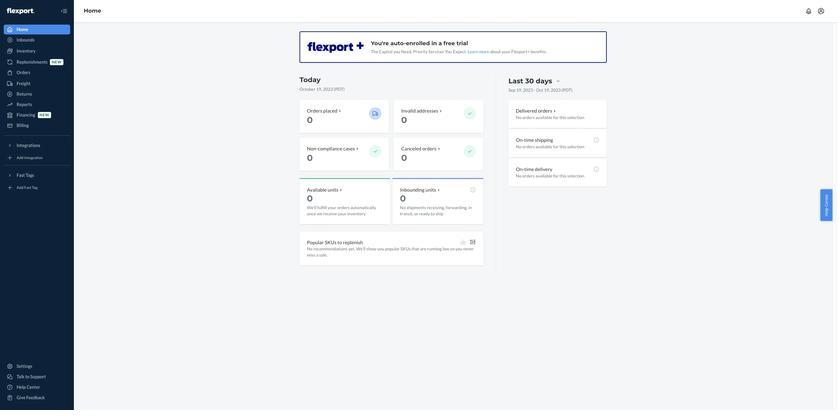 Task type: describe. For each thing, give the bounding box(es) containing it.
time for delivery
[[524, 166, 534, 172]]

available for delivery
[[536, 173, 552, 178]]

tags
[[26, 173, 34, 178]]

no orders available for this selection for delivery
[[516, 173, 584, 178]]

days
[[536, 77, 552, 85]]

flexport logo image
[[7, 8, 34, 14]]

a inside no recommendations yet. we'll show you popular skus that are running low so you never miss a sale.
[[316, 253, 318, 258]]

compliance
[[318, 146, 342, 151]]

1 for from the top
[[553, 115, 559, 120]]

fast tags button
[[4, 171, 70, 180]]

once
[[307, 211, 316, 216]]

pdt inside today october 19, 2023 ( pdt )
[[335, 87, 343, 92]]

on- for on-time delivery
[[516, 166, 524, 172]]

canceled orders
[[401, 146, 437, 151]]

orders inside button
[[538, 108, 552, 114]]

so
[[450, 246, 455, 252]]

orders inside 0 we'll fulfill your orders automatically once we receive your inventory
[[337, 205, 350, 210]]

expect.
[[453, 49, 467, 54]]

replenish
[[343, 239, 363, 245]]

addresses
[[417, 108, 438, 114]]

that
[[412, 246, 419, 252]]

2 horizontal spatial you
[[455, 246, 462, 252]]

sep
[[509, 87, 516, 93]]

this for shipping
[[560, 144, 567, 149]]

help inside button
[[824, 208, 829, 216]]

2 horizontal spatial 2023
[[551, 87, 561, 93]]

reports
[[17, 102, 32, 107]]

learn more link
[[468, 49, 489, 54]]

on- for on-time shipping
[[516, 137, 524, 143]]

available
[[307, 187, 327, 193]]

add fast tag link
[[4, 183, 70, 193]]

freight link
[[4, 79, 70, 89]]

1 vertical spatial center
[[27, 385, 40, 390]]

open account menu image
[[818, 7, 825, 15]]

returns
[[17, 91, 32, 97]]

tag
[[32, 186, 38, 190]]

inbounds link
[[4, 35, 70, 45]]

non-
[[307, 146, 318, 151]]

show
[[367, 246, 377, 252]]

0 inside 0 no shipments receiving, forwarding, in transit, or ready to ship
[[400, 193, 406, 204]]

you
[[445, 49, 452, 54]]

1 available from the top
[[536, 115, 552, 120]]

no for on-time delivery
[[516, 173, 522, 178]]

integration
[[24, 156, 43, 160]]

delivery
[[535, 166, 552, 172]]

last 30 days
[[509, 77, 552, 85]]

your inside you're auto-enrolled in a free trial the capital you need, priority services you expect. learn more about your flexport+ benefits.
[[502, 49, 511, 54]]

popular skus to replenish
[[307, 239, 363, 245]]

units for inbounding units
[[426, 187, 436, 193]]

free
[[444, 40, 455, 47]]

a inside you're auto-enrolled in a free trial the capital you need, priority services you expect. learn more about your flexport+ benefits.
[[439, 40, 442, 47]]

ready
[[419, 211, 430, 216]]

0 vertical spatial skus
[[325, 239, 337, 245]]

in inside 0 no shipments receiving, forwarding, in transit, or ready to ship
[[469, 205, 472, 210]]

1 horizontal spatial home
[[84, 7, 101, 14]]

talk to support button
[[4, 372, 70, 382]]

talk to support
[[17, 374, 46, 380]]

units for available units
[[328, 187, 338, 193]]

billing link
[[4, 121, 70, 131]]

we'll inside 0 we'll fulfill your orders automatically once we receive your inventory
[[307, 205, 317, 210]]

automatically
[[351, 205, 376, 210]]

in inside you're auto-enrolled in a free trial the capital you need, priority services you expect. learn more about your flexport+ benefits.
[[432, 40, 437, 47]]

running
[[427, 246, 442, 252]]

need,
[[401, 49, 412, 54]]

no for popular skus to replenish
[[307, 246, 313, 252]]

new for replenishments
[[52, 60, 62, 64]]

shipments
[[407, 205, 426, 210]]

forwarding,
[[446, 205, 468, 210]]

invalid
[[401, 108, 416, 114]]

billing
[[17, 123, 29, 128]]

fast inside dropdown button
[[17, 173, 25, 178]]

financing
[[17, 112, 35, 118]]

delivered orders
[[516, 108, 552, 114]]

inbounding
[[400, 187, 425, 193]]

orders for orders placed
[[307, 108, 322, 114]]

last
[[509, 77, 523, 85]]

fast tags
[[17, 173, 34, 178]]

priority
[[413, 49, 428, 54]]

for for on-time delivery
[[553, 173, 559, 178]]

about
[[490, 49, 501, 54]]

( inside today october 19, 2023 ( pdt )
[[334, 87, 335, 92]]

integrations button
[[4, 141, 70, 151]]

1 no orders available for this selection from the top
[[516, 115, 584, 120]]

yet.
[[348, 246, 355, 252]]

2 horizontal spatial 19,
[[544, 87, 550, 93]]

for for on-time shipping
[[553, 144, 559, 149]]

1 horizontal spatial home link
[[84, 7, 101, 14]]

recommendations
[[313, 246, 348, 252]]

30
[[525, 77, 534, 85]]

orders down on-time delivery
[[522, 173, 535, 178]]

time for shipping
[[524, 137, 534, 143]]

1 horizontal spatial 19,
[[516, 87, 522, 93]]

orders right canceled
[[422, 146, 437, 151]]

on-time shipping
[[516, 137, 553, 143]]

no recommendations yet. we'll show you popular skus that are running low so you never miss a sale.
[[307, 246, 474, 258]]

the
[[371, 49, 378, 54]]

more
[[479, 49, 489, 54]]

1 vertical spatial to
[[337, 239, 342, 245]]

0 for invalid
[[401, 115, 407, 125]]

placed
[[323, 108, 337, 114]]

popular
[[307, 239, 324, 245]]

give
[[17, 395, 25, 401]]

inventory
[[347, 211, 366, 216]]

canceled
[[401, 146, 421, 151]]

talk
[[17, 374, 24, 380]]

1 horizontal spatial (
[[562, 87, 563, 93]]

never
[[463, 246, 474, 252]]

replenishments
[[17, 59, 48, 65]]

you're auto-enrolled in a free trial the capital you need, priority services you expect. learn more about your flexport+ benefits.
[[371, 40, 547, 54]]

reports link
[[4, 100, 70, 110]]

selection for on-time shipping
[[567, 144, 584, 149]]

inventory
[[17, 48, 36, 54]]

transit,
[[400, 211, 413, 216]]

today october 19, 2023 ( pdt )
[[300, 76, 345, 92]]

0 horizontal spatial you
[[377, 246, 384, 252]]

open notifications image
[[805, 7, 813, 15]]

skus inside no recommendations yet. we'll show you popular skus that are running low so you never miss a sale.
[[401, 246, 411, 252]]

ship
[[436, 211, 443, 216]]

0 no shipments receiving, forwarding, in transit, or ready to ship
[[400, 193, 472, 216]]

0 for orders
[[307, 115, 313, 125]]

0 horizontal spatial help center
[[17, 385, 40, 390]]

on-time delivery
[[516, 166, 552, 172]]

services
[[428, 49, 444, 54]]

auto-
[[391, 40, 406, 47]]

help center button
[[821, 189, 833, 221]]

cases
[[343, 146, 355, 151]]



Task type: vqa. For each thing, say whether or not it's contained in the screenshot.
the Add inside ADD AN ADDITIONAL CONFIRMATION METHOD WHEN YOU LOG IN TO INCREASE THE SECURITY OF YOUR ACCOUNT. LEARN MORE
no



Task type: locate. For each thing, give the bounding box(es) containing it.
add integration
[[17, 156, 43, 160]]

2 vertical spatial available
[[536, 173, 552, 178]]

0 for canceled
[[401, 153, 407, 163]]

no inside 0 no shipments receiving, forwarding, in transit, or ready to ship
[[400, 205, 406, 210]]

home link right close navigation "image"
[[84, 7, 101, 14]]

a
[[439, 40, 442, 47], [316, 253, 318, 258]]

no orders available for this selection down delivered orders button
[[516, 115, 584, 120]]

0 horizontal spatial pdt
[[335, 87, 343, 92]]

your right receive
[[338, 211, 347, 216]]

2 vertical spatial for
[[553, 173, 559, 178]]

0 vertical spatial add
[[17, 156, 23, 160]]

0 horizontal spatial home link
[[4, 25, 70, 34]]

no orders available for this selection for shipping
[[516, 144, 584, 149]]

home right close navigation "image"
[[84, 7, 101, 14]]

orders right delivered
[[538, 108, 552, 114]]

0 vertical spatial we'll
[[307, 205, 317, 210]]

1 vertical spatial no orders available for this selection
[[516, 144, 584, 149]]

add for add integration
[[17, 156, 23, 160]]

1 horizontal spatial in
[[469, 205, 472, 210]]

0 vertical spatial to
[[431, 211, 435, 216]]

1 horizontal spatial center
[[824, 194, 829, 207]]

1 vertical spatial a
[[316, 253, 318, 258]]

flexport+
[[511, 49, 530, 54]]

0 horizontal spatial 2023
[[323, 87, 333, 92]]

2 vertical spatial your
[[338, 211, 347, 216]]

1 vertical spatial add
[[17, 186, 23, 190]]

1 add from the top
[[17, 156, 23, 160]]

skus left that
[[401, 246, 411, 252]]

0 vertical spatial center
[[824, 194, 829, 207]]

no down on-time delivery
[[516, 173, 522, 178]]

no orders available for this selection down delivery
[[516, 173, 584, 178]]

no up transit,
[[400, 205, 406, 210]]

0 vertical spatial for
[[553, 115, 559, 120]]

0 vertical spatial home
[[84, 7, 101, 14]]

1 horizontal spatial help center
[[824, 194, 829, 216]]

fast left tag
[[24, 186, 31, 190]]

1 horizontal spatial orders
[[307, 108, 322, 114]]

time
[[524, 137, 534, 143], [524, 166, 534, 172]]

0 we'll fulfill your orders automatically once we receive your inventory
[[307, 193, 376, 216]]

no orders available for this selection down shipping
[[516, 144, 584, 149]]

1 vertical spatial we'll
[[356, 246, 366, 252]]

1 on- from the top
[[516, 137, 524, 143]]

0 horizontal spatial new
[[40, 113, 49, 117]]

2 no orders available for this selection from the top
[[516, 144, 584, 149]]

selection for on-time delivery
[[567, 173, 584, 178]]

0 vertical spatial orders
[[17, 70, 30, 75]]

0 vertical spatial selection
[[567, 115, 584, 120]]

1 horizontal spatial to
[[337, 239, 342, 245]]

you right so
[[455, 246, 462, 252]]

2023 down 'days'
[[551, 87, 561, 93]]

you inside you're auto-enrolled in a free trial the capital you need, priority services you expect. learn more about your flexport+ benefits.
[[393, 49, 400, 54]]

available down delivery
[[536, 173, 552, 178]]

receiving,
[[427, 205, 445, 210]]

( up placed
[[334, 87, 335, 92]]

settings link
[[4, 362, 70, 372]]

1 units from the left
[[328, 187, 338, 193]]

we'll up once
[[307, 205, 317, 210]]

0
[[307, 115, 313, 125], [401, 115, 407, 125], [307, 153, 313, 163], [401, 153, 407, 163], [307, 193, 313, 204], [400, 193, 406, 204]]

0 horizontal spatial home
[[17, 27, 28, 32]]

available down shipping
[[536, 144, 552, 149]]

help inside help center link
[[17, 385, 26, 390]]

2 this from the top
[[560, 144, 567, 149]]

center
[[824, 194, 829, 207], [27, 385, 40, 390]]

0 vertical spatial help
[[824, 208, 829, 216]]

low
[[443, 246, 450, 252]]

) inside today october 19, 2023 ( pdt )
[[343, 87, 345, 92]]

0 vertical spatial a
[[439, 40, 442, 47]]

2 for from the top
[[553, 144, 559, 149]]

2023
[[323, 87, 333, 92], [523, 87, 533, 93], [551, 87, 561, 93]]

skus up recommendations
[[325, 239, 337, 245]]

0 vertical spatial no orders available for this selection
[[516, 115, 584, 120]]

0 horizontal spatial center
[[27, 385, 40, 390]]

0 vertical spatial time
[[524, 137, 534, 143]]

units right available
[[328, 187, 338, 193]]

available units
[[307, 187, 338, 193]]

0 vertical spatial fast
[[17, 173, 25, 178]]

0 horizontal spatial help
[[17, 385, 26, 390]]

19, right sep
[[516, 87, 522, 93]]

this for delivery
[[560, 173, 567, 178]]

orders placed
[[307, 108, 337, 114]]

in right forwarding,
[[469, 205, 472, 210]]

pdt
[[335, 87, 343, 92], [563, 87, 571, 93]]

this
[[560, 115, 567, 120], [560, 144, 567, 149], [560, 173, 567, 178]]

1 vertical spatial skus
[[401, 246, 411, 252]]

1 horizontal spatial you
[[393, 49, 400, 54]]

0 down inbounding
[[400, 193, 406, 204]]

2 vertical spatial no orders available for this selection
[[516, 173, 584, 178]]

1 selection from the top
[[567, 115, 584, 120]]

2 vertical spatial selection
[[567, 173, 584, 178]]

1 horizontal spatial a
[[439, 40, 442, 47]]

1 vertical spatial this
[[560, 144, 567, 149]]

to inside button
[[25, 374, 29, 380]]

1 vertical spatial new
[[40, 113, 49, 117]]

3 this from the top
[[560, 173, 567, 178]]

1 horizontal spatial units
[[426, 187, 436, 193]]

0 vertical spatial this
[[560, 115, 567, 120]]

0 vertical spatial new
[[52, 60, 62, 64]]

orders
[[17, 70, 30, 75], [307, 108, 322, 114]]

1 vertical spatial for
[[553, 144, 559, 149]]

non-compliance cases
[[307, 146, 355, 151]]

your right about
[[502, 49, 511, 54]]

units up 0 no shipments receiving, forwarding, in transit, or ready to ship
[[426, 187, 436, 193]]

home up inbounds
[[17, 27, 28, 32]]

shipping
[[535, 137, 553, 143]]

2 units from the left
[[426, 187, 436, 193]]

0 horizontal spatial units
[[328, 187, 338, 193]]

time left delivery
[[524, 166, 534, 172]]

add down fast tags
[[17, 186, 23, 190]]

delivered
[[516, 108, 537, 114]]

add fast tag
[[17, 186, 38, 190]]

1 vertical spatial orders
[[307, 108, 322, 114]]

0 vertical spatial your
[[502, 49, 511, 54]]

1 vertical spatial home
[[17, 27, 28, 32]]

delivered orders button
[[516, 107, 557, 115]]

0 vertical spatial home link
[[84, 7, 101, 14]]

0 horizontal spatial a
[[316, 253, 318, 258]]

2023 inside today october 19, 2023 ( pdt )
[[323, 87, 333, 92]]

pdt up placed
[[335, 87, 343, 92]]

0 horizontal spatial your
[[328, 205, 336, 210]]

on- left shipping
[[516, 137, 524, 143]]

0 down orders placed on the top left of page
[[307, 115, 313, 125]]

learn
[[468, 49, 478, 54]]

0 horizontal spatial we'll
[[307, 205, 317, 210]]

1 vertical spatial your
[[328, 205, 336, 210]]

pdt right oct
[[563, 87, 571, 93]]

you down the auto-
[[393, 49, 400, 54]]

1 horizontal spatial skus
[[401, 246, 411, 252]]

1 vertical spatial selection
[[567, 144, 584, 149]]

help center inside button
[[824, 194, 829, 216]]

oct
[[536, 87, 543, 93]]

you
[[393, 49, 400, 54], [377, 246, 384, 252], [455, 246, 462, 252]]

settings
[[17, 364, 32, 369]]

returns link
[[4, 89, 70, 99]]

or
[[414, 211, 418, 216]]

available for shipping
[[536, 144, 552, 149]]

0 horizontal spatial skus
[[325, 239, 337, 245]]

3 selection from the top
[[567, 173, 584, 178]]

2 vertical spatial this
[[560, 173, 567, 178]]

to left "ship"
[[431, 211, 435, 216]]

1 vertical spatial time
[[524, 166, 534, 172]]

1 time from the top
[[524, 137, 534, 143]]

add left integration
[[17, 156, 23, 160]]

selection
[[567, 115, 584, 120], [567, 144, 584, 149], [567, 173, 584, 178]]

2023 left -
[[523, 87, 533, 93]]

new for financing
[[40, 113, 49, 117]]

for
[[553, 115, 559, 120], [553, 144, 559, 149], [553, 173, 559, 178]]

close navigation image
[[60, 7, 68, 15]]

home link up the "inbounds" link
[[4, 25, 70, 34]]

1 horizontal spatial we'll
[[356, 246, 366, 252]]

2 vertical spatial to
[[25, 374, 29, 380]]

inbounds
[[17, 37, 35, 42]]

0 vertical spatial available
[[536, 115, 552, 120]]

give feedback
[[17, 395, 45, 401]]

october
[[300, 87, 315, 92]]

integrations
[[17, 143, 40, 148]]

receive
[[323, 211, 337, 216]]

we'll right the yet.
[[356, 246, 366, 252]]

)
[[343, 87, 345, 92], [571, 87, 573, 93]]

fast
[[17, 173, 25, 178], [24, 186, 31, 190]]

orders left placed
[[307, 108, 322, 114]]

0 down canceled
[[401, 153, 407, 163]]

no inside no recommendations yet. we'll show you popular skus that are running low so you never miss a sale.
[[307, 246, 313, 252]]

available down delivered orders button
[[536, 115, 552, 120]]

2 horizontal spatial your
[[502, 49, 511, 54]]

add
[[17, 156, 23, 160], [17, 186, 23, 190]]

orders down on-time shipping
[[522, 144, 535, 149]]

on- left delivery
[[516, 166, 524, 172]]

0 inside 0 we'll fulfill your orders automatically once we receive your inventory
[[307, 193, 313, 204]]

sale.
[[319, 253, 328, 258]]

new up orders link
[[52, 60, 62, 64]]

19,
[[316, 87, 322, 92], [516, 87, 522, 93], [544, 87, 550, 93]]

help center
[[824, 194, 829, 216], [17, 385, 40, 390]]

1 horizontal spatial new
[[52, 60, 62, 64]]

in up 'services'
[[432, 40, 437, 47]]

no down on-time shipping
[[516, 144, 522, 149]]

0 horizontal spatial in
[[432, 40, 437, 47]]

add integration link
[[4, 153, 70, 163]]

your up receive
[[328, 205, 336, 210]]

invalid addresses
[[401, 108, 438, 114]]

2 available from the top
[[536, 144, 552, 149]]

to right 'talk'
[[25, 374, 29, 380]]

1 vertical spatial help
[[17, 385, 26, 390]]

0 horizontal spatial 19,
[[316, 87, 322, 92]]

1 vertical spatial home link
[[4, 25, 70, 34]]

orders
[[538, 108, 552, 114], [522, 115, 535, 120], [522, 144, 535, 149], [422, 146, 437, 151], [522, 173, 535, 178], [337, 205, 350, 210]]

orders up freight
[[17, 70, 30, 75]]

1 vertical spatial on-
[[516, 166, 524, 172]]

2 add from the top
[[17, 186, 23, 190]]

skus
[[325, 239, 337, 245], [401, 246, 411, 252]]

19, right october
[[316, 87, 322, 92]]

0 for non-
[[307, 153, 313, 163]]

we
[[317, 211, 322, 216]]

on-
[[516, 137, 524, 143], [516, 166, 524, 172]]

no up miss
[[307, 246, 313, 252]]

1 this from the top
[[560, 115, 567, 120]]

19, inside today october 19, 2023 ( pdt )
[[316, 87, 322, 92]]

0 down available
[[307, 193, 313, 204]]

3 no orders available for this selection from the top
[[516, 173, 584, 178]]

we'll inside no recommendations yet. we'll show you popular skus that are running low so you never miss a sale.
[[356, 246, 366, 252]]

benefits.
[[531, 49, 547, 54]]

3 for from the top
[[553, 173, 559, 178]]

1 horizontal spatial )
[[571, 87, 573, 93]]

1 horizontal spatial your
[[338, 211, 347, 216]]

-
[[534, 87, 535, 93]]

a left the sale.
[[316, 253, 318, 258]]

freight
[[17, 81, 31, 86]]

0 horizontal spatial )
[[343, 87, 345, 92]]

1 horizontal spatial help
[[824, 208, 829, 216]]

feedback
[[26, 395, 45, 401]]

trial
[[457, 40, 468, 47]]

a left free
[[439, 40, 442, 47]]

19, right oct
[[544, 87, 550, 93]]

1 vertical spatial help center
[[17, 385, 40, 390]]

1 vertical spatial available
[[536, 144, 552, 149]]

orders link
[[4, 68, 70, 78]]

0 down non-
[[307, 153, 313, 163]]

3 available from the top
[[536, 173, 552, 178]]

0 horizontal spatial (
[[334, 87, 335, 92]]

0 horizontal spatial to
[[25, 374, 29, 380]]

miss
[[307, 253, 315, 258]]

2 time from the top
[[524, 166, 534, 172]]

are
[[420, 246, 426, 252]]

( right oct
[[562, 87, 563, 93]]

0 vertical spatial help center
[[824, 194, 829, 216]]

new down reports link
[[40, 113, 49, 117]]

2023 right october
[[323, 87, 333, 92]]

add for add fast tag
[[17, 186, 23, 190]]

2 selection from the top
[[567, 144, 584, 149]]

you right show
[[377, 246, 384, 252]]

orders down delivered
[[522, 115, 535, 120]]

no down delivered
[[516, 115, 522, 120]]

1 horizontal spatial 2023
[[523, 87, 533, 93]]

2 horizontal spatial to
[[431, 211, 435, 216]]

0 vertical spatial on-
[[516, 137, 524, 143]]

to inside 0 no shipments receiving, forwarding, in transit, or ready to ship
[[431, 211, 435, 216]]

inventory link
[[4, 46, 70, 56]]

center inside button
[[824, 194, 829, 207]]

1 vertical spatial in
[[469, 205, 472, 210]]

units
[[328, 187, 338, 193], [426, 187, 436, 193]]

today
[[300, 76, 321, 84]]

orders for orders
[[17, 70, 30, 75]]

1 horizontal spatial pdt
[[563, 87, 571, 93]]

0 vertical spatial in
[[432, 40, 437, 47]]

0 down invalid
[[401, 115, 407, 125]]

give feedback button
[[4, 393, 70, 403]]

to up recommendations
[[337, 239, 342, 245]]

fast left tags
[[17, 173, 25, 178]]

you're
[[371, 40, 389, 47]]

in
[[432, 40, 437, 47], [469, 205, 472, 210]]

to
[[431, 211, 435, 216], [337, 239, 342, 245], [25, 374, 29, 380]]

time left shipping
[[524, 137, 534, 143]]

1 vertical spatial fast
[[24, 186, 31, 190]]

inbounding units
[[400, 187, 436, 193]]

orders up inventory
[[337, 205, 350, 210]]

no for on-time shipping
[[516, 144, 522, 149]]

0 horizontal spatial orders
[[17, 70, 30, 75]]

sep 19, 2023 - oct 19, 2023 ( pdt )
[[509, 87, 573, 93]]

2 on- from the top
[[516, 166, 524, 172]]



